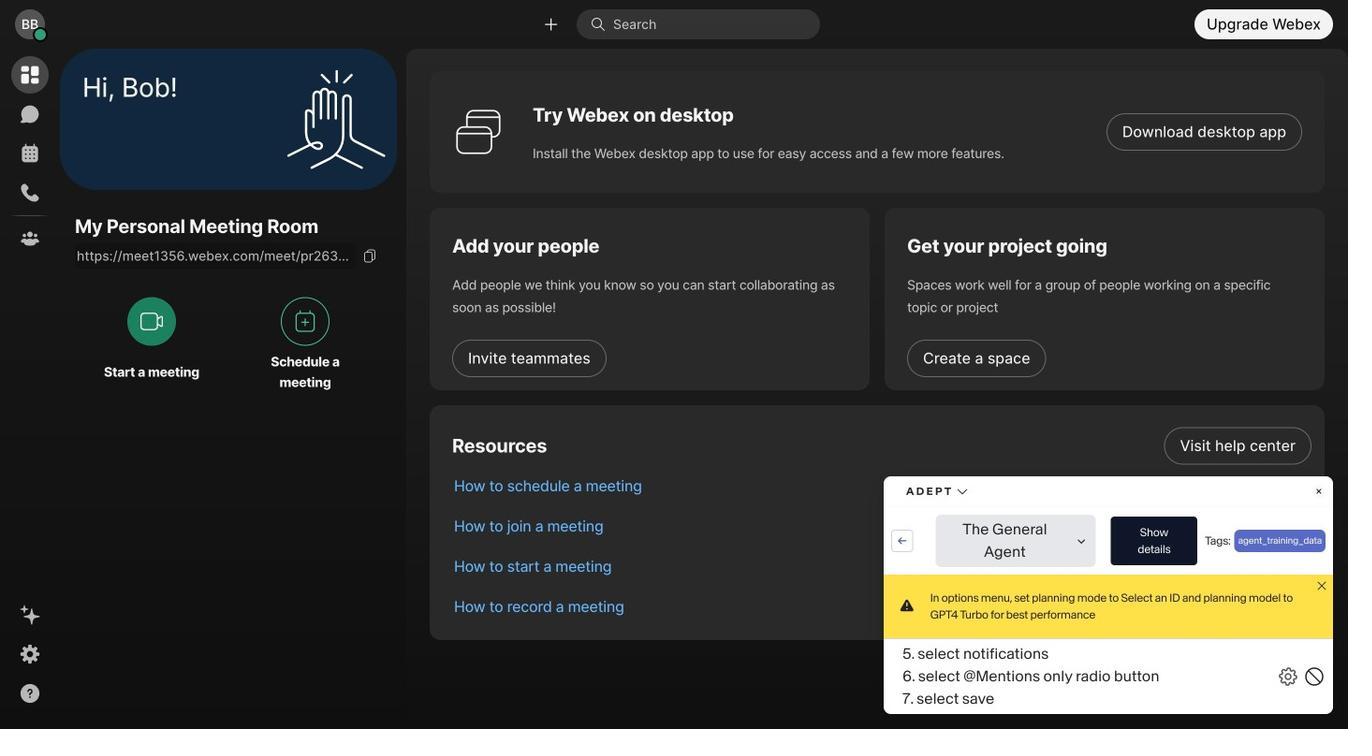 Task type: locate. For each thing, give the bounding box(es) containing it.
tab list
[[66, 107, 403, 142]]

navigation
[[0, 49, 60, 730]]

bob builder list item
[[682, 231, 1057, 273]]

list item
[[67, 152, 378, 199]]



Task type: vqa. For each thing, say whether or not it's contained in the screenshot.
cancel_16 image at right
no



Task type: describe. For each thing, give the bounding box(es) containing it.
add team moderator list item
[[682, 190, 1057, 231]]

general list item
[[67, 199, 378, 245]]

team moderators list
[[682, 190, 1057, 274]]

michigan list item
[[67, 245, 378, 292]]

webex tab list
[[11, 56, 49, 258]]

arrow down_16 image
[[277, 298, 292, 313]]



